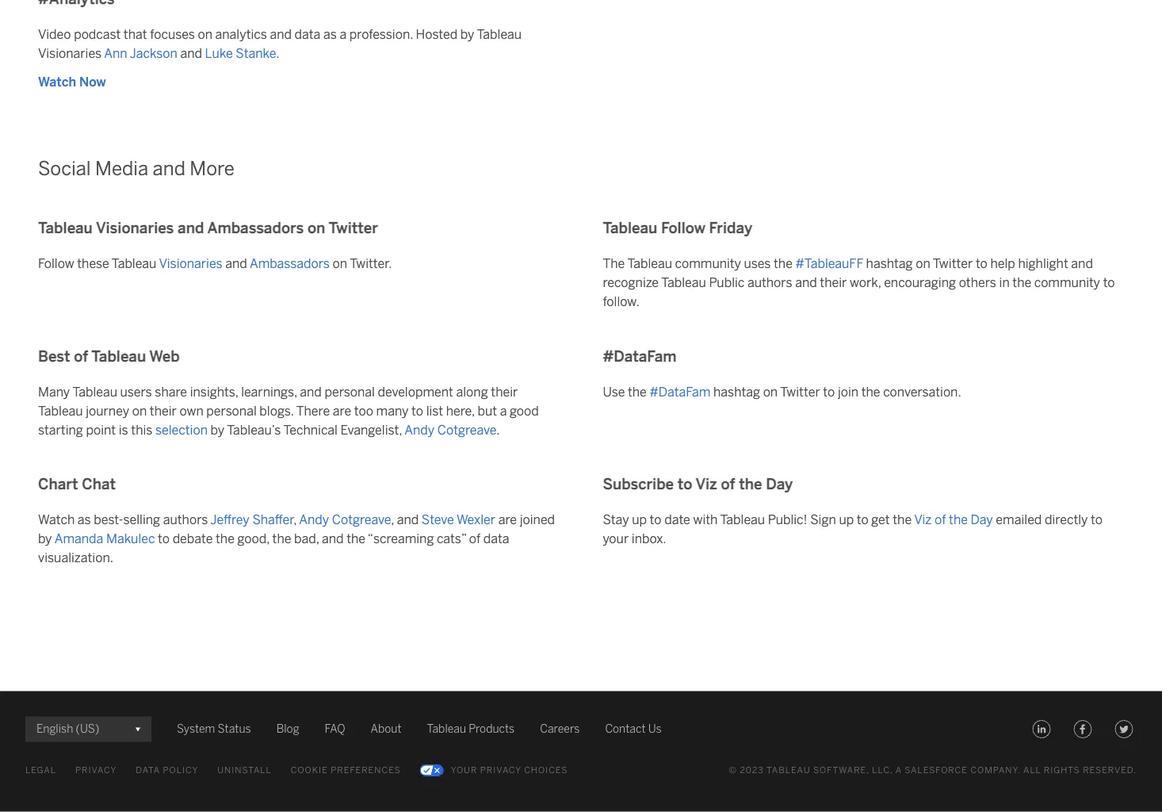 Task type: describe. For each thing, give the bounding box(es) containing it.
0 vertical spatial ambassadors
[[207, 220, 304, 237]]

and up visionaries link
[[178, 220, 204, 237]]

cookie
[[291, 765, 328, 776]]

preferences
[[331, 765, 401, 776]]

0 horizontal spatial personal
[[206, 404, 257, 419]]

us
[[648, 723, 662, 736]]

but
[[478, 404, 497, 419]]

1 up from the left
[[632, 513, 647, 528]]

tableau inside video podcast that focuses on analytics and data as a profession. hosted by tableau visionaries
[[477, 27, 522, 42]]

tableau up the users on the top left of the page
[[91, 348, 146, 365]]

is
[[119, 423, 128, 438]]

stanke
[[236, 46, 276, 61]]

the down shaffer
[[272, 532, 291, 547]]

encouraging
[[884, 276, 956, 291]]

uses
[[744, 257, 771, 272]]

social
[[38, 158, 91, 181]]

©
[[729, 765, 737, 776]]

recognize
[[603, 276, 659, 291]]

selection
[[155, 423, 208, 438]]

1 vertical spatial cotgreave
[[332, 513, 391, 528]]

the up stay up to date with tableau public! sign up to get the viz of the day
[[739, 476, 763, 494]]

about link
[[371, 720, 402, 739]]

of right get
[[935, 513, 946, 528]]

amanda
[[54, 532, 103, 547]]

others
[[959, 276, 997, 291]]

and inside video podcast that focuses on analytics and data as a profession. hosted by tableau visionaries
[[270, 27, 292, 42]]

starting
[[38, 423, 83, 438]]

more
[[190, 158, 235, 181]]

emailed directly to your inbox.
[[603, 513, 1103, 547]]

many
[[376, 404, 409, 419]]

watch as best-selling authors jeffrey shaffer , andy cotgreave , and steve wexler
[[38, 513, 496, 528]]

0 vertical spatial andy
[[405, 423, 435, 438]]

amanda makulec
[[54, 532, 155, 547]]

wexler
[[457, 513, 496, 528]]

use the #datafam hashtag on twitter to join the conversation.
[[603, 385, 962, 400]]

amanda makulec link
[[54, 532, 155, 547]]

makulec
[[106, 532, 155, 547]]

a inside video podcast that focuses on analytics and data as a profession. hosted by tableau visionaries
[[340, 27, 347, 42]]

data policy
[[136, 765, 198, 776]]

their inside hashtag on twitter to help highlight and recognize tableau public authors and their work, encouraging others in the community to follow.
[[820, 276, 847, 291]]

products
[[469, 723, 515, 736]]

visualization.
[[38, 551, 113, 566]]

tableau right these
[[112, 257, 156, 272]]

users
[[120, 385, 152, 400]]

software,
[[814, 765, 870, 776]]

help
[[991, 257, 1016, 272]]

subscribe to viz of the day
[[603, 476, 793, 494]]

on inside hashtag on twitter to help highlight and recognize tableau public authors and their work, encouraging others in the community to follow.
[[916, 257, 931, 272]]

on up ambassadors link
[[308, 220, 325, 237]]

tableau up journey
[[72, 385, 117, 400]]

hashtag inside hashtag on twitter to help highlight and recognize tableau public authors and their work, encouraging others in the community to follow.
[[866, 257, 913, 272]]

tableau's
[[227, 423, 281, 438]]

faq
[[325, 723, 345, 736]]

0 horizontal spatial as
[[78, 513, 91, 528]]

the right join
[[862, 385, 881, 400]]

(us)
[[76, 723, 99, 736]]

follow these tableau visionaries and ambassadors on twitter.
[[38, 257, 392, 272]]

the tableau community uses the #tableauff
[[603, 257, 864, 272]]

system status link
[[177, 720, 251, 739]]

the left "emailed" in the right of the page
[[949, 513, 968, 528]]

your privacy choices
[[451, 765, 568, 776]]

your privacy choices link
[[420, 761, 568, 780]]

blogs.
[[260, 404, 294, 419]]

the right uses at the right top
[[774, 257, 793, 272]]

the right 'use'
[[628, 385, 647, 400]]

and inside 'many tableau users share insights, learnings, and personal development along their tableau journey on their own personal blogs. there are too many to list here, but a good starting point is this'
[[300, 385, 322, 400]]

#tableauff link
[[796, 257, 864, 272]]

twitter for use the #datafam hashtag on twitter to join the conversation.
[[781, 385, 820, 400]]

© 2023 tableau software, llc, a salesforce company. all rights reserved.
[[729, 765, 1137, 776]]

about
[[371, 723, 402, 736]]

debate
[[173, 532, 213, 547]]

privacy inside your privacy choices link
[[480, 765, 522, 776]]

faq link
[[325, 720, 345, 739]]

there
[[296, 404, 330, 419]]

cookie preferences button
[[291, 761, 401, 780]]

and down focuses on the left top of page
[[180, 46, 202, 61]]

careers
[[540, 723, 580, 736]]

of up stay up to date with tableau public! sign up to get the viz of the day
[[721, 476, 735, 494]]

these
[[77, 257, 109, 272]]

watch for watch now
[[38, 75, 76, 90]]

directly
[[1045, 513, 1088, 528]]

tableau inside hashtag on twitter to help highlight and recognize tableau public authors and their work, encouraging others in the community to follow.
[[662, 276, 706, 291]]

on left join
[[763, 385, 778, 400]]

join
[[838, 385, 859, 400]]

video
[[38, 27, 71, 42]]

data
[[136, 765, 160, 776]]

by inside video podcast that focuses on analytics and data as a profession. hosted by tableau visionaries
[[461, 27, 475, 42]]

best of tableau web
[[38, 348, 180, 365]]

1 horizontal spatial personal
[[325, 385, 375, 400]]

subscribe
[[603, 476, 674, 494]]

are inside are joined by
[[499, 513, 517, 528]]

joined
[[520, 513, 555, 528]]

tableau follow friday
[[603, 220, 753, 237]]

data inside to debate the good, the bad, and the "screaming cats" of data visualization.
[[484, 532, 510, 547]]

selected language element
[[36, 717, 140, 742]]

english
[[36, 723, 73, 736]]

1 horizontal spatial day
[[971, 513, 993, 528]]

tableau visionaries and ambassadors on twitter
[[38, 220, 378, 237]]

and right highlight
[[1072, 257, 1093, 272]]

watch for watch as best-selling authors jeffrey shaffer , andy cotgreave , and steve wexler
[[38, 513, 75, 528]]

data inside video podcast that focuses on analytics and data as a profession. hosted by tableau visionaries
[[295, 27, 321, 42]]

1 , from the left
[[294, 513, 297, 528]]

your
[[603, 532, 629, 547]]

stay up to date with tableau public! sign up to get the viz of the day
[[603, 513, 993, 528]]

chart
[[38, 476, 78, 494]]

tableau right the 2023
[[767, 765, 811, 776]]

#datafam link
[[650, 385, 711, 400]]

data policy link
[[136, 761, 198, 780]]

1 vertical spatial viz
[[915, 513, 932, 528]]

uninstall
[[217, 765, 272, 776]]

follow.
[[603, 295, 640, 310]]

work,
[[850, 276, 881, 291]]

good
[[510, 404, 539, 419]]

journey
[[86, 404, 129, 419]]

podcast
[[74, 27, 121, 42]]

1 vertical spatial ambassadors
[[250, 257, 330, 272]]

tableau up your
[[427, 723, 466, 736]]

sign
[[811, 513, 836, 528]]

to inside 'many tableau users share insights, learnings, and personal development along their tableau journey on their own personal blogs. there are too many to list here, but a good starting point is this'
[[412, 404, 423, 419]]

selling
[[123, 513, 160, 528]]

1 vertical spatial their
[[491, 385, 518, 400]]

the right get
[[893, 513, 912, 528]]

highlight
[[1019, 257, 1069, 272]]

inbox.
[[632, 532, 667, 547]]

blog link
[[276, 720, 299, 739]]



Task type: vqa. For each thing, say whether or not it's contained in the screenshot.


Task type: locate. For each thing, give the bounding box(es) containing it.
1 vertical spatial day
[[971, 513, 993, 528]]

jeffrey shaffer link
[[211, 513, 294, 528]]

tableau right the "with"
[[720, 513, 765, 528]]

the
[[603, 257, 625, 272]]

and inside to debate the good, the bad, and the "screaming cats" of data visualization.
[[322, 532, 344, 547]]

0 horizontal spatial viz
[[696, 476, 718, 494]]

evangelist,
[[341, 423, 402, 438]]

a
[[340, 27, 347, 42], [500, 404, 507, 419], [896, 765, 902, 776]]

2 watch from the top
[[38, 513, 75, 528]]

with
[[693, 513, 718, 528]]

are left "joined" on the bottom left of page
[[499, 513, 517, 528]]

ann
[[104, 46, 127, 61]]

as up amanda
[[78, 513, 91, 528]]

learnings,
[[241, 385, 297, 400]]

their up but
[[491, 385, 518, 400]]

1 vertical spatial by
[[211, 423, 224, 438]]

2 vertical spatial visionaries
[[159, 257, 223, 272]]

privacy down the selected language element
[[75, 765, 117, 776]]

0 horizontal spatial a
[[340, 27, 347, 42]]

2 horizontal spatial by
[[461, 27, 475, 42]]

0 vertical spatial #datafam
[[603, 348, 677, 365]]

twitter inside hashtag on twitter to help highlight and recognize tableau public authors and their work, encouraging others in the community to follow.
[[933, 257, 973, 272]]

0 vertical spatial .
[[276, 46, 279, 61]]

1 vertical spatial .
[[497, 423, 500, 438]]

visionaries inside video podcast that focuses on analytics and data as a profession. hosted by tableau visionaries
[[38, 46, 102, 61]]

2 up from the left
[[839, 513, 854, 528]]

a right but
[[500, 404, 507, 419]]

tableau
[[477, 27, 522, 42], [38, 220, 93, 237], [603, 220, 658, 237], [112, 257, 156, 272], [628, 257, 672, 272], [662, 276, 706, 291], [91, 348, 146, 365], [72, 385, 117, 400], [38, 404, 83, 419], [720, 513, 765, 528], [427, 723, 466, 736], [767, 765, 811, 776]]

selection by tableau's technical evangelist, andy cotgreave .
[[155, 423, 500, 438]]

hashtag on twitter to help highlight and recognize tableau public authors and their work, encouraging others in the community to follow.
[[603, 257, 1115, 310]]

1 horizontal spatial viz
[[915, 513, 932, 528]]

day up the public!
[[766, 476, 793, 494]]

1 vertical spatial community
[[1035, 276, 1101, 291]]

blog
[[276, 723, 299, 736]]

1 vertical spatial andy
[[299, 513, 329, 528]]

on left twitter.
[[333, 257, 347, 272]]

conversation.
[[884, 385, 962, 400]]

system
[[177, 723, 215, 736]]

0 vertical spatial personal
[[325, 385, 375, 400]]

and up "screaming
[[397, 513, 419, 528]]

0 vertical spatial authors
[[748, 276, 793, 291]]

and right bad,
[[322, 532, 344, 547]]

andy down list
[[405, 423, 435, 438]]

by right hosted at the top left of page
[[461, 27, 475, 42]]

1 vertical spatial twitter
[[933, 257, 973, 272]]

1 horizontal spatial up
[[839, 513, 854, 528]]

their down #tableauff link
[[820, 276, 847, 291]]

0 horizontal spatial cotgreave
[[332, 513, 391, 528]]

luke
[[205, 46, 233, 61]]

1 vertical spatial visionaries
[[96, 220, 174, 237]]

on inside video podcast that focuses on analytics and data as a profession. hosted by tableau visionaries
[[198, 27, 212, 42]]

up up inbox.
[[632, 513, 647, 528]]

their
[[820, 276, 847, 291], [491, 385, 518, 400], [150, 404, 177, 419]]

2 vertical spatial by
[[38, 532, 52, 547]]

0 vertical spatial hashtag
[[866, 257, 913, 272]]

hashtag right #datafam link
[[714, 385, 760, 400]]

1 horizontal spatial as
[[323, 27, 337, 42]]

steve wexler link
[[422, 513, 496, 528]]

to inside emailed directly to your inbox.
[[1091, 513, 1103, 528]]

authors down uses at the right top
[[748, 276, 793, 291]]

0 vertical spatial data
[[295, 27, 321, 42]]

reserved.
[[1083, 765, 1137, 776]]

0 horizontal spatial ,
[[294, 513, 297, 528]]

0 vertical spatial by
[[461, 27, 475, 42]]

1 vertical spatial data
[[484, 532, 510, 547]]

rights
[[1044, 765, 1081, 776]]

tableau up the
[[603, 220, 658, 237]]

andy cotgreave link down here,
[[405, 423, 497, 438]]

best
[[38, 348, 70, 365]]

0 horizontal spatial are
[[333, 404, 351, 419]]

day left "emailed" in the right of the page
[[971, 513, 993, 528]]

1 horizontal spatial data
[[484, 532, 510, 547]]

on up encouraging
[[916, 257, 931, 272]]

up
[[632, 513, 647, 528], [839, 513, 854, 528]]

0 horizontal spatial hashtag
[[714, 385, 760, 400]]

1 horizontal spatial by
[[211, 423, 224, 438]]

0 horizontal spatial data
[[295, 27, 321, 42]]

the down the jeffrey
[[216, 532, 235, 547]]

andy cotgreave link
[[405, 423, 497, 438], [299, 513, 391, 528]]

legal link
[[25, 761, 56, 780]]

a right llc,
[[896, 765, 902, 776]]

1 horizontal spatial hashtag
[[866, 257, 913, 272]]

twitter.
[[350, 257, 392, 272]]

2 , from the left
[[391, 513, 394, 528]]

0 vertical spatial cotgreave
[[438, 423, 497, 438]]

viz up the "with"
[[696, 476, 718, 494]]

legal
[[25, 765, 56, 776]]

and down tableau visionaries and ambassadors on twitter
[[225, 257, 247, 272]]

on up ann jackson and luke stanke .
[[198, 27, 212, 42]]

tableau up starting
[[38, 404, 83, 419]]

date
[[665, 513, 691, 528]]

their down share at top
[[150, 404, 177, 419]]

0 horizontal spatial andy
[[299, 513, 329, 528]]

a inside 'many tableau users share insights, learnings, and personal development along their tableau journey on their own personal blogs. there are too many to list here, but a good starting point is this'
[[500, 404, 507, 419]]

as left profession.
[[323, 27, 337, 42]]

andy up bad,
[[299, 513, 329, 528]]

1 horizontal spatial community
[[1035, 276, 1101, 291]]

1 vertical spatial personal
[[206, 404, 257, 419]]

tableau left public
[[662, 276, 706, 291]]

privacy right your
[[480, 765, 522, 776]]

a left profession.
[[340, 27, 347, 42]]

share
[[155, 385, 187, 400]]

visionaries
[[38, 46, 102, 61], [96, 220, 174, 237], [159, 257, 223, 272]]

2 vertical spatial a
[[896, 765, 902, 776]]

0 horizontal spatial andy cotgreave link
[[299, 513, 391, 528]]

1 horizontal spatial authors
[[748, 276, 793, 291]]

on up the this
[[132, 404, 147, 419]]

0 horizontal spatial .
[[276, 46, 279, 61]]

ann jackson and luke stanke .
[[104, 46, 279, 61]]

1 horizontal spatial their
[[491, 385, 518, 400]]

viz right get
[[915, 513, 932, 528]]

0 vertical spatial follow
[[661, 220, 706, 237]]

now
[[79, 75, 106, 90]]

along
[[456, 385, 488, 400]]

insights,
[[190, 385, 238, 400]]

emailed
[[996, 513, 1042, 528]]

watch up amanda
[[38, 513, 75, 528]]

of right best
[[74, 348, 88, 365]]

1 vertical spatial a
[[500, 404, 507, 419]]

stay
[[603, 513, 629, 528]]

the right in
[[1013, 276, 1032, 291]]

use
[[603, 385, 625, 400]]

2 vertical spatial twitter
[[781, 385, 820, 400]]

video podcast that focuses on analytics and data as a profession. hosted by tableau visionaries
[[38, 27, 522, 61]]

data down wexler
[[484, 532, 510, 547]]

0 horizontal spatial twitter
[[329, 220, 378, 237]]

1 horizontal spatial andy cotgreave link
[[405, 423, 497, 438]]

0 horizontal spatial authors
[[163, 513, 208, 528]]

community up public
[[675, 257, 741, 272]]

0 horizontal spatial follow
[[38, 257, 74, 272]]

data right analytics
[[295, 27, 321, 42]]

point
[[86, 423, 116, 438]]

the inside hashtag on twitter to help highlight and recognize tableau public authors and their work, encouraging others in the community to follow.
[[1013, 276, 1032, 291]]

1 horizontal spatial are
[[499, 513, 517, 528]]

and up stanke
[[270, 27, 292, 42]]

own
[[180, 404, 204, 419]]

chat
[[82, 476, 116, 494]]

luke stanke link
[[205, 46, 276, 61]]

profession.
[[350, 27, 413, 42]]

andy cotgreave link for best of tableau web
[[405, 423, 497, 438]]

1 horizontal spatial ,
[[391, 513, 394, 528]]

1 vertical spatial watch
[[38, 513, 75, 528]]

1 vertical spatial are
[[499, 513, 517, 528]]

are joined by
[[38, 513, 555, 547]]

0 vertical spatial visionaries
[[38, 46, 102, 61]]

are inside 'many tableau users share insights, learnings, and personal development along their tableau journey on their own personal blogs. there are too many to list here, but a good starting point is this'
[[333, 404, 351, 419]]

of inside to debate the good, the bad, and the "screaming cats" of data visualization.
[[469, 532, 481, 547]]

0 vertical spatial watch
[[38, 75, 76, 90]]

0 vertical spatial their
[[820, 276, 847, 291]]

personal
[[325, 385, 375, 400], [206, 404, 257, 419]]

follow
[[661, 220, 706, 237], [38, 257, 74, 272]]

0 vertical spatial twitter
[[329, 220, 378, 237]]

hashtag up work,
[[866, 257, 913, 272]]

system status
[[177, 723, 251, 736]]

twitter
[[329, 220, 378, 237], [933, 257, 973, 272], [781, 385, 820, 400]]

friday
[[709, 220, 753, 237]]

follow left these
[[38, 257, 74, 272]]

cotgreave up "screaming
[[332, 513, 391, 528]]

english (us)
[[36, 723, 99, 736]]

2 horizontal spatial a
[[896, 765, 902, 776]]

viz of the day link
[[915, 513, 993, 528]]

, up "screaming
[[391, 513, 394, 528]]

andy cotgreave link up bad,
[[299, 513, 391, 528]]

0 vertical spatial are
[[333, 404, 351, 419]]

tableau right hosted at the top left of page
[[477, 27, 522, 42]]

twitter left join
[[781, 385, 820, 400]]

are left too
[[333, 404, 351, 419]]

1 horizontal spatial follow
[[661, 220, 706, 237]]

0 horizontal spatial community
[[675, 257, 741, 272]]

the left "screaming
[[347, 532, 366, 547]]

up right sign at the right of page
[[839, 513, 854, 528]]

the
[[774, 257, 793, 272], [1013, 276, 1032, 291], [628, 385, 647, 400], [862, 385, 881, 400], [739, 476, 763, 494], [893, 513, 912, 528], [949, 513, 968, 528], [216, 532, 235, 547], [272, 532, 291, 547], [347, 532, 366, 547]]

1 horizontal spatial a
[[500, 404, 507, 419]]

visionaries down video
[[38, 46, 102, 61]]

tableau products
[[427, 723, 515, 736]]

0 horizontal spatial their
[[150, 404, 177, 419]]

2023
[[740, 765, 764, 776]]

1 horizontal spatial andy
[[405, 423, 435, 438]]

visionaries up these
[[96, 220, 174, 237]]

status
[[218, 723, 251, 736]]

to debate the good, the bad, and the "screaming cats" of data visualization.
[[38, 532, 510, 566]]

1 vertical spatial as
[[78, 513, 91, 528]]

choices
[[524, 765, 568, 776]]

jeffrey
[[211, 513, 250, 528]]

twitter up twitter.
[[329, 220, 378, 237]]

0 vertical spatial day
[[766, 476, 793, 494]]

andy cotgreave link for chart chat
[[299, 513, 391, 528]]

0 horizontal spatial by
[[38, 532, 52, 547]]

. down but
[[497, 423, 500, 438]]

on inside 'many tableau users share insights, learnings, and personal development along their tableau journey on their own personal blogs. there are too many to list here, but a good starting point is this'
[[132, 404, 147, 419]]

as
[[323, 27, 337, 42], [78, 513, 91, 528]]

viz
[[696, 476, 718, 494], [915, 513, 932, 528]]

1 vertical spatial hashtag
[[714, 385, 760, 400]]

2 horizontal spatial their
[[820, 276, 847, 291]]

. right the luke
[[276, 46, 279, 61]]

0 horizontal spatial day
[[766, 476, 793, 494]]

personal up too
[[325, 385, 375, 400]]

#datafam right 'use'
[[650, 385, 711, 400]]

by right selection
[[211, 423, 224, 438]]

follow left friday
[[661, 220, 706, 237]]

2 privacy from the left
[[480, 765, 522, 776]]

analytics
[[215, 27, 267, 42]]

1 vertical spatial #datafam
[[650, 385, 711, 400]]

and
[[270, 27, 292, 42], [180, 46, 202, 61], [153, 158, 185, 181], [178, 220, 204, 237], [225, 257, 247, 272], [1072, 257, 1093, 272], [795, 276, 817, 291], [300, 385, 322, 400], [397, 513, 419, 528], [322, 532, 344, 547]]

authors up debate
[[163, 513, 208, 528]]

#tableauff
[[796, 257, 864, 272]]

tableau up these
[[38, 220, 93, 237]]

llc,
[[873, 765, 893, 776]]

jackson
[[130, 46, 177, 61]]

1 vertical spatial follow
[[38, 257, 74, 272]]

by
[[461, 27, 475, 42], [211, 423, 224, 438], [38, 532, 52, 547]]

1 horizontal spatial twitter
[[781, 385, 820, 400]]

as inside video podcast that focuses on analytics and data as a profession. hosted by tableau visionaries
[[323, 27, 337, 42]]

cotgreave down here,
[[438, 423, 497, 438]]

list
[[426, 404, 443, 419]]

0 vertical spatial as
[[323, 27, 337, 42]]

1 privacy from the left
[[75, 765, 117, 776]]

community down highlight
[[1035, 276, 1101, 291]]

tableau up recognize
[[628, 257, 672, 272]]

2 horizontal spatial twitter
[[933, 257, 973, 272]]

1 horizontal spatial cotgreave
[[438, 423, 497, 438]]

#datafam up 'use'
[[603, 348, 677, 365]]

1 vertical spatial authors
[[163, 513, 208, 528]]

watch left now
[[38, 75, 76, 90]]

0 vertical spatial viz
[[696, 476, 718, 494]]

0 horizontal spatial privacy
[[75, 765, 117, 776]]

twitter for tableau visionaries and ambassadors on twitter
[[329, 220, 378, 237]]

and down #tableauff link
[[795, 276, 817, 291]]

personal down the insights,
[[206, 404, 257, 419]]

community inside hashtag on twitter to help highlight and recognize tableau public authors and their work, encouraging others in the community to follow.
[[1035, 276, 1101, 291]]

public!
[[768, 513, 808, 528]]

by inside are joined by
[[38, 532, 52, 547]]

authors inside hashtag on twitter to help highlight and recognize tableau public authors and their work, encouraging others in the community to follow.
[[748, 276, 793, 291]]

twitter up others
[[933, 257, 973, 272]]

by left amanda
[[38, 532, 52, 547]]

hashtag
[[866, 257, 913, 272], [714, 385, 760, 400]]

salesforce
[[905, 765, 968, 776]]

0 vertical spatial andy cotgreave link
[[405, 423, 497, 438]]

bad,
[[294, 532, 319, 547]]

1 watch from the top
[[38, 75, 76, 90]]

1 horizontal spatial privacy
[[480, 765, 522, 776]]

1 horizontal spatial .
[[497, 423, 500, 438]]

to inside to debate the good, the bad, and the "screaming cats" of data visualization.
[[158, 532, 170, 547]]

, up bad,
[[294, 513, 297, 528]]

visionaries link
[[159, 257, 223, 272]]

0 vertical spatial a
[[340, 27, 347, 42]]

ambassadors
[[207, 220, 304, 237], [250, 257, 330, 272]]

0 vertical spatial community
[[675, 257, 741, 272]]

1 vertical spatial andy cotgreave link
[[299, 513, 391, 528]]

selection link
[[155, 423, 208, 438]]

visionaries down tableau visionaries and ambassadors on twitter
[[159, 257, 223, 272]]

0 horizontal spatial up
[[632, 513, 647, 528]]

public
[[709, 276, 745, 291]]

and up there
[[300, 385, 322, 400]]

of down wexler
[[469, 532, 481, 547]]

and left more
[[153, 158, 185, 181]]

2 vertical spatial their
[[150, 404, 177, 419]]

ann jackson link
[[104, 46, 177, 61]]



